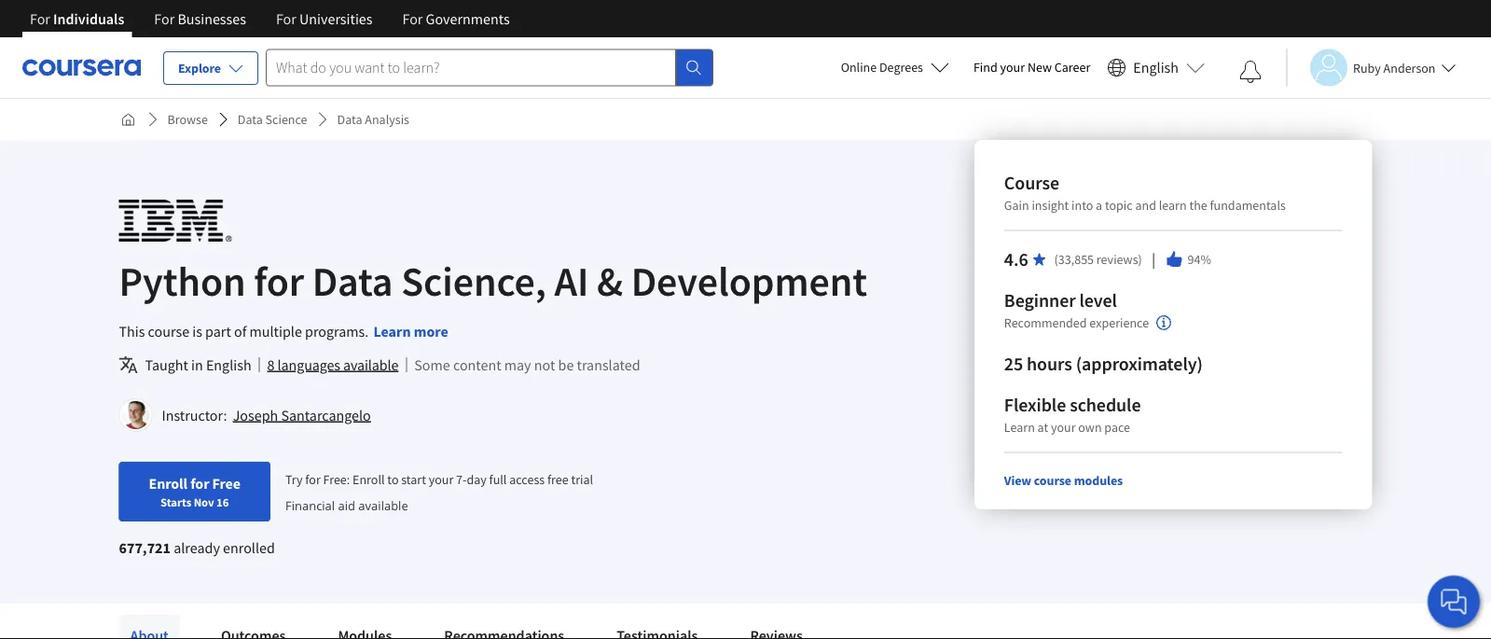 Task type: locate. For each thing, give the bounding box(es) containing it.
1 horizontal spatial your
[[1001, 59, 1025, 76]]

browse
[[167, 111, 208, 128]]

your left 7-
[[429, 471, 454, 488]]

0 horizontal spatial course
[[148, 322, 189, 341]]

for
[[30, 9, 50, 28], [154, 9, 175, 28], [276, 9, 297, 28], [403, 9, 423, 28]]

starts
[[161, 494, 191, 509]]

course right view
[[1034, 472, 1072, 489]]

1 vertical spatial course
[[1034, 472, 1072, 489]]

your inside flexible schedule learn at your own pace
[[1051, 419, 1076, 436]]

8
[[267, 355, 275, 374]]

for left governments on the top left
[[403, 9, 423, 28]]

your
[[1001, 59, 1025, 76], [1051, 419, 1076, 436], [429, 471, 454, 488]]

trial
[[571, 471, 593, 488]]

4 for from the left
[[403, 9, 423, 28]]

part
[[205, 322, 231, 341]]

for left individuals
[[30, 9, 50, 28]]

full
[[489, 471, 507, 488]]

What do you want to learn? text field
[[266, 49, 676, 86]]

english right career
[[1134, 58, 1179, 77]]

1 vertical spatial english
[[206, 355, 252, 374]]

data science link
[[230, 103, 315, 136]]

explore
[[178, 60, 221, 77]]

try for free: enroll to start your 7-day full access free trial financial aid available
[[285, 471, 593, 513]]

free
[[212, 474, 241, 493]]

learn more button
[[374, 320, 449, 342]]

1 horizontal spatial english
[[1134, 58, 1179, 77]]

available
[[343, 355, 399, 374], [359, 497, 408, 513]]

2 vertical spatial your
[[429, 471, 454, 488]]

banner navigation
[[15, 0, 525, 37]]

course gain insight into a topic and learn the fundamentals
[[1005, 171, 1286, 214]]

for individuals
[[30, 9, 124, 28]]

universities
[[300, 9, 373, 28]]

information about difficulty level pre-requisites. image
[[1157, 315, 1172, 330]]

4.6
[[1005, 248, 1029, 271]]

for right try on the left bottom
[[305, 471, 321, 488]]

2 for from the left
[[154, 9, 175, 28]]

reviews)
[[1097, 251, 1143, 268]]

joseph
[[233, 406, 278, 424]]

course
[[148, 322, 189, 341], [1034, 472, 1072, 489]]

available down the to
[[359, 497, 408, 513]]

enroll left the to
[[353, 471, 385, 488]]

course for view
[[1034, 472, 1072, 489]]

data left science
[[238, 111, 263, 128]]

enroll
[[353, 471, 385, 488], [149, 474, 188, 493]]

free
[[548, 471, 569, 488]]

1 for from the left
[[30, 9, 50, 28]]

available inside 'button'
[[343, 355, 399, 374]]

learn left at
[[1005, 419, 1035, 436]]

instructor: joseph santarcangelo
[[162, 406, 371, 424]]

languages
[[278, 355, 340, 374]]

find your new career
[[974, 59, 1091, 76]]

already
[[174, 538, 220, 557]]

1 horizontal spatial learn
[[1005, 419, 1035, 436]]

fundamentals
[[1211, 197, 1286, 214]]

1 vertical spatial available
[[359, 497, 408, 513]]

7-
[[456, 471, 467, 488]]

&
[[597, 255, 623, 306]]

0 horizontal spatial learn
[[374, 322, 411, 341]]

programs.
[[305, 322, 369, 341]]

0 vertical spatial learn
[[374, 322, 411, 341]]

for for try
[[305, 471, 321, 488]]

aid
[[338, 497, 355, 513]]

data
[[238, 111, 263, 128], [337, 111, 362, 128], [312, 255, 393, 306]]

topic
[[1105, 197, 1133, 214]]

experience
[[1090, 315, 1150, 332]]

available down programs.
[[343, 355, 399, 374]]

taught
[[145, 355, 188, 374]]

start
[[401, 471, 426, 488]]

for for individuals
[[30, 9, 50, 28]]

0 vertical spatial english
[[1134, 58, 1179, 77]]

view
[[1005, 472, 1032, 489]]

data for data analysis
[[337, 111, 362, 128]]

for up nov
[[190, 474, 209, 493]]

browse link
[[160, 103, 215, 136]]

learn
[[1159, 197, 1187, 214]]

own
[[1079, 419, 1102, 436]]

2 horizontal spatial your
[[1051, 419, 1076, 436]]

1 horizontal spatial enroll
[[353, 471, 385, 488]]

businesses
[[178, 9, 246, 28]]

for left universities
[[276, 9, 297, 28]]

for up multiple
[[254, 255, 304, 306]]

1 horizontal spatial course
[[1034, 472, 1072, 489]]

english right in
[[206, 355, 252, 374]]

recommended
[[1005, 315, 1087, 332]]

ruby anderson button
[[1287, 49, 1457, 86]]

python for data science, ai & development
[[119, 255, 868, 306]]

english
[[1134, 58, 1179, 77], [206, 355, 252, 374]]

online degrees button
[[826, 47, 965, 88]]

some content may not be translated
[[415, 355, 641, 374]]

data science
[[238, 111, 307, 128]]

individuals
[[53, 9, 124, 28]]

0 horizontal spatial english
[[206, 355, 252, 374]]

be
[[558, 355, 574, 374]]

for inside enroll for free starts nov 16
[[190, 474, 209, 493]]

0 horizontal spatial your
[[429, 471, 454, 488]]

available inside try for free: enroll to start your 7-day full access free trial financial aid available
[[359, 497, 408, 513]]

learn left more
[[374, 322, 411, 341]]

1 vertical spatial learn
[[1005, 419, 1035, 436]]

schedule
[[1070, 393, 1141, 417]]

learn inside flexible schedule learn at your own pace
[[1005, 419, 1035, 436]]

this course is part of multiple programs. learn more
[[119, 322, 449, 341]]

modules
[[1074, 472, 1123, 489]]

english inside button
[[1134, 58, 1179, 77]]

enroll up the starts
[[149, 474, 188, 493]]

learn
[[374, 322, 411, 341], [1005, 419, 1035, 436]]

for for governments
[[403, 9, 423, 28]]

0 vertical spatial course
[[148, 322, 189, 341]]

ibm image
[[119, 200, 232, 242]]

insight
[[1032, 197, 1069, 214]]

data left the analysis
[[337, 111, 362, 128]]

8 languages available
[[267, 355, 399, 374]]

data analysis
[[337, 111, 410, 128]]

1 horizontal spatial for
[[254, 255, 304, 306]]

3 for from the left
[[276, 9, 297, 28]]

science,
[[401, 255, 547, 306]]

2 horizontal spatial for
[[305, 471, 321, 488]]

your right find
[[1001, 59, 1025, 76]]

25 hours (approximately)
[[1005, 352, 1203, 376]]

explore button
[[163, 51, 258, 85]]

santarcangelo
[[281, 406, 371, 424]]

the
[[1190, 197, 1208, 214]]

0 horizontal spatial for
[[190, 474, 209, 493]]

None search field
[[266, 49, 714, 86]]

your right at
[[1051, 419, 1076, 436]]

nov
[[194, 494, 214, 509]]

gain
[[1005, 197, 1030, 214]]

0 vertical spatial available
[[343, 355, 399, 374]]

|
[[1150, 249, 1158, 269]]

1 vertical spatial your
[[1051, 419, 1076, 436]]

course left is
[[148, 322, 189, 341]]

recommended experience
[[1005, 315, 1150, 332]]

beginner level
[[1005, 289, 1118, 312]]

translated
[[577, 355, 641, 374]]

for left the "businesses" in the left of the page
[[154, 9, 175, 28]]

0 horizontal spatial enroll
[[149, 474, 188, 493]]

home image
[[121, 112, 136, 127]]

for inside try for free: enroll to start your 7-day full access free trial financial aid available
[[305, 471, 321, 488]]



Task type: describe. For each thing, give the bounding box(es) containing it.
some
[[415, 355, 450, 374]]

into
[[1072, 197, 1094, 214]]

degrees
[[880, 59, 924, 76]]

ai
[[555, 255, 589, 306]]

ruby anderson
[[1354, 59, 1436, 76]]

show notifications image
[[1240, 61, 1262, 83]]

data analysis link
[[330, 103, 417, 136]]

8 languages available button
[[267, 354, 399, 376]]

online degrees
[[841, 59, 924, 76]]

a
[[1096, 197, 1103, 214]]

your inside try for free: enroll to start your 7-day full access free trial financial aid available
[[429, 471, 454, 488]]

(approximately)
[[1076, 352, 1203, 376]]

(33,855
[[1055, 251, 1094, 268]]

for businesses
[[154, 9, 246, 28]]

to
[[388, 471, 399, 488]]

find
[[974, 59, 998, 76]]

this
[[119, 322, 145, 341]]

development
[[631, 255, 868, 306]]

course for this
[[148, 322, 189, 341]]

pace
[[1105, 419, 1131, 436]]

for for businesses
[[154, 9, 175, 28]]

16
[[216, 494, 229, 509]]

course
[[1005, 171, 1060, 195]]

taught in english
[[145, 355, 252, 374]]

financial
[[285, 497, 335, 513]]

joseph santarcangelo image
[[122, 401, 150, 429]]

for for universities
[[276, 9, 297, 28]]

new
[[1028, 59, 1052, 76]]

25
[[1005, 352, 1024, 376]]

coursera image
[[22, 52, 141, 82]]

view course modules
[[1005, 472, 1123, 489]]

python
[[119, 255, 246, 306]]

of
[[234, 322, 247, 341]]

data for data science
[[238, 111, 263, 128]]

governments
[[426, 9, 510, 28]]

beginner
[[1005, 289, 1076, 312]]

online
[[841, 59, 877, 76]]

for for python
[[254, 255, 304, 306]]

access
[[510, 471, 545, 488]]

joseph santarcangelo link
[[233, 406, 371, 424]]

for for enroll
[[190, 474, 209, 493]]

enroll inside try for free: enroll to start your 7-day full access free trial financial aid available
[[353, 471, 385, 488]]

in
[[191, 355, 203, 374]]

94%
[[1188, 251, 1212, 268]]

instructor:
[[162, 406, 227, 424]]

more
[[414, 322, 449, 341]]

view course modules link
[[1005, 472, 1123, 489]]

ruby
[[1354, 59, 1382, 76]]

career
[[1055, 59, 1091, 76]]

data up programs.
[[312, 255, 393, 306]]

enroll inside enroll for free starts nov 16
[[149, 474, 188, 493]]

flexible schedule learn at your own pace
[[1005, 393, 1141, 436]]

and
[[1136, 197, 1157, 214]]

at
[[1038, 419, 1049, 436]]

flexible
[[1005, 393, 1067, 417]]

find your new career link
[[965, 56, 1100, 79]]

for governments
[[403, 9, 510, 28]]

day
[[467, 471, 487, 488]]

may
[[505, 355, 531, 374]]

content
[[453, 355, 502, 374]]

free:
[[323, 471, 350, 488]]

enrolled
[[223, 538, 275, 557]]

not
[[534, 355, 555, 374]]

0 vertical spatial your
[[1001, 59, 1025, 76]]

enroll for free starts nov 16
[[149, 474, 241, 509]]

chat with us image
[[1440, 587, 1469, 617]]

level
[[1080, 289, 1118, 312]]

(33,855 reviews) |
[[1055, 249, 1158, 269]]

is
[[192, 322, 202, 341]]

hours
[[1027, 352, 1073, 376]]

science
[[266, 111, 307, 128]]

try
[[285, 471, 303, 488]]

english button
[[1100, 37, 1213, 98]]

multiple
[[250, 322, 302, 341]]

financial aid available button
[[285, 497, 408, 513]]



Task type: vqa. For each thing, say whether or not it's contained in the screenshot.
bottom the 5
no



